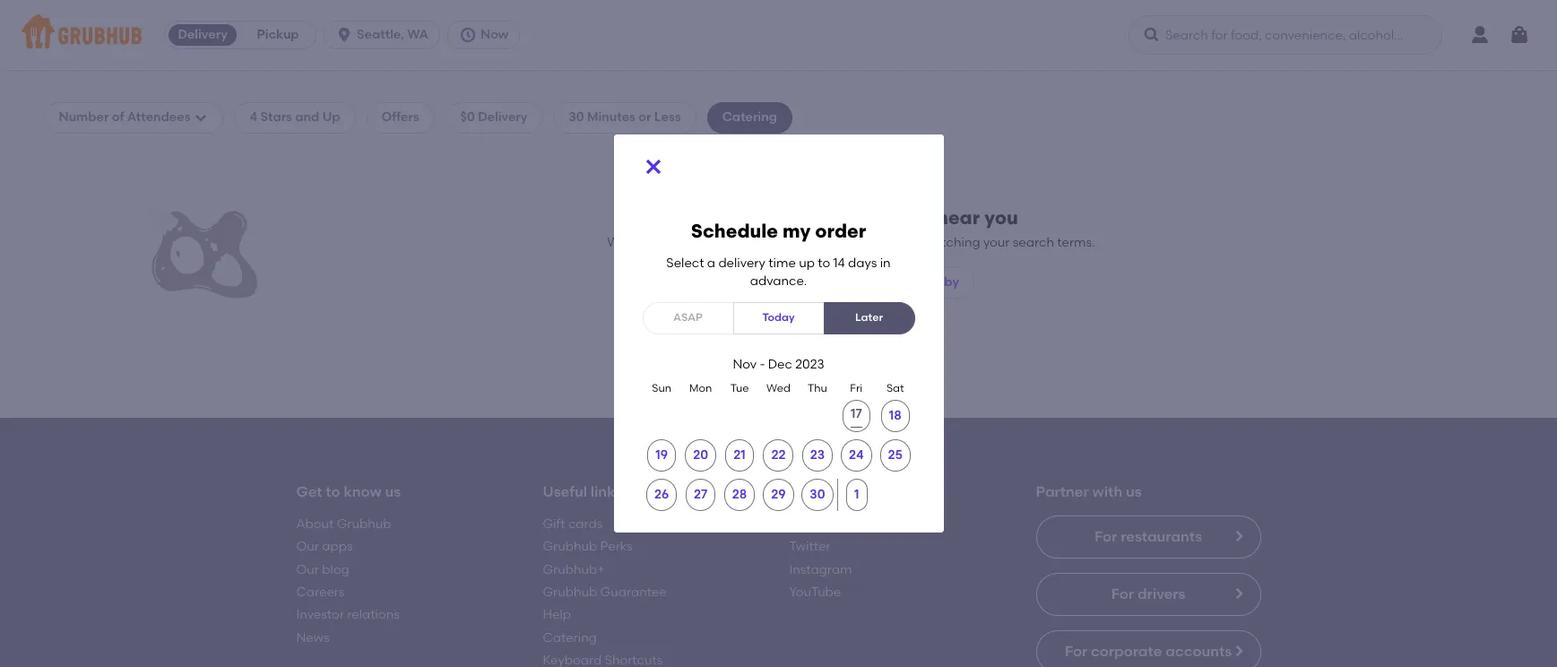 Task type: describe. For each thing, give the bounding box(es) containing it.
youtube link
[[790, 585, 841, 600]]

$0 delivery
[[461, 110, 528, 125]]

in inside select a delivery time up to 14 days in advance.
[[880, 256, 891, 271]]

nov - dec 2023
[[733, 357, 825, 372]]

minutes
[[587, 110, 636, 125]]

know
[[344, 483, 382, 500]]

no catering search results near you we didn't find any catering restaurants in your area matching your search terms.
[[607, 206, 1095, 250]]

for for for corporate accounts
[[1065, 643, 1088, 660]]

2 our from the top
[[296, 562, 319, 577]]

seattle, wa
[[357, 27, 429, 42]]

restaurants inside see all catering restaurants nearby button
[[842, 274, 913, 289]]

asap button
[[642, 302, 734, 334]]

18 button
[[881, 400, 910, 432]]

catering link
[[543, 630, 597, 645]]

accounts
[[1166, 643, 1232, 660]]

order
[[815, 220, 866, 242]]

you're
[[770, 368, 807, 383]]

2 your from the left
[[984, 235, 1010, 250]]

with for partner
[[1093, 483, 1123, 500]]

see
[[743, 274, 766, 289]]

for drivers link
[[1036, 573, 1261, 616]]

gift cards link
[[543, 517, 603, 532]]

1 our from the top
[[296, 539, 319, 555]]

investor
[[296, 607, 344, 623]]

schedule my order
[[691, 220, 866, 242]]

now button
[[447, 21, 527, 49]]

grubhub+ link
[[543, 562, 605, 577]]

catering inside button
[[787, 274, 839, 289]]

get to know us
[[296, 483, 401, 500]]

$0
[[461, 110, 475, 125]]

with for connect
[[854, 483, 884, 500]]

no
[[684, 206, 712, 228]]

looking
[[810, 368, 854, 383]]

less
[[654, 110, 681, 125]]

grubhub down grubhub+
[[543, 585, 597, 600]]

grubhub down gift cards link
[[543, 539, 597, 555]]

svg image inside seattle, wa 'button'
[[335, 26, 353, 44]]

nearby
[[916, 274, 959, 289]]

dec
[[768, 357, 793, 372]]

new
[[699, 393, 724, 408]]

schedule
[[691, 220, 778, 242]]

wed
[[767, 382, 791, 394]]

21
[[734, 448, 746, 463]]

20
[[693, 448, 708, 463]]

sun
[[652, 382, 672, 394]]

seattle, wa button
[[324, 21, 447, 49]]

28
[[732, 487, 747, 502]]

careers link
[[296, 585, 345, 600]]

a for suggest
[[688, 393, 696, 408]]

restaurants inside 'no catering search results near you we didn't find any catering restaurants in your area matching your search terms.'
[[774, 235, 844, 250]]

29
[[771, 487, 786, 502]]

19
[[656, 448, 668, 463]]

gift cards grubhub perks grubhub+ grubhub guarantee help catering
[[543, 517, 667, 645]]

pickup button
[[240, 21, 316, 49]]

see all catering restaurants nearby button
[[728, 266, 975, 298]]

14
[[833, 256, 845, 271]]

main navigation navigation
[[0, 0, 1558, 70]]

30 minutes or less
[[569, 110, 681, 125]]

asap
[[673, 311, 703, 324]]

thu
[[808, 382, 827, 394]]

svg image inside no catering search results near you 'main content'
[[194, 111, 208, 125]]

investor relations link
[[296, 607, 400, 623]]

number of attendees
[[59, 110, 191, 125]]

partner
[[1036, 483, 1089, 500]]

our blog link
[[296, 562, 349, 577]]

attendees
[[127, 110, 191, 125]]

help
[[543, 607, 571, 623]]

see all catering restaurants nearby
[[743, 274, 959, 289]]

get
[[296, 483, 322, 500]]

a for select
[[707, 256, 716, 271]]

23
[[810, 448, 825, 463]]

23 button
[[802, 440, 833, 472]]

my
[[783, 220, 811, 242]]

seattle,
[[357, 27, 404, 42]]

later button
[[824, 302, 915, 334]]

of
[[112, 110, 124, 125]]

for
[[848, 393, 865, 408]]

svg image inside "now" button
[[459, 26, 477, 44]]

facebook twitter instagram youtube
[[790, 517, 852, 600]]

18
[[889, 408, 902, 423]]

restaurants inside for restaurants link
[[1121, 528, 1202, 545]]

grubhub perks link
[[543, 539, 633, 555]]

instagram link
[[790, 562, 852, 577]]

later
[[855, 311, 883, 324]]

nov
[[733, 357, 757, 372]]

for drivers
[[1112, 586, 1186, 603]]

30 for 30
[[810, 487, 825, 502]]

1 button
[[847, 479, 868, 511]]

no catering search results near you main content
[[0, 70, 1558, 667]]

catering inside gift cards grubhub perks grubhub+ grubhub guarantee help catering
[[543, 630, 597, 645]]

near
[[937, 206, 980, 228]]

what
[[737, 368, 767, 383]]

mon
[[690, 382, 712, 394]]

stars
[[260, 110, 292, 125]]



Task type: locate. For each thing, give the bounding box(es) containing it.
1 horizontal spatial to
[[818, 256, 830, 271]]

26
[[655, 487, 669, 502]]

a
[[707, 256, 716, 271], [688, 393, 696, 408]]

for left drivers
[[1112, 586, 1134, 603]]

0 vertical spatial svg image
[[1509, 24, 1531, 46]]

don't
[[677, 368, 710, 383]]

matching
[[922, 235, 981, 250]]

connect
[[790, 483, 851, 500]]

1 vertical spatial catering
[[543, 630, 597, 645]]

pickup
[[257, 27, 299, 42]]

1 vertical spatial in
[[880, 256, 891, 271]]

didn't
[[630, 235, 665, 250]]

1 horizontal spatial us
[[888, 483, 903, 500]]

in up days
[[847, 235, 857, 250]]

in right days
[[880, 256, 891, 271]]

0 horizontal spatial a
[[688, 393, 696, 408]]

0 vertical spatial restaurants
[[774, 235, 844, 250]]

24
[[849, 448, 864, 463]]

gift
[[543, 517, 565, 532]]

delivery left the 'pickup'
[[178, 27, 228, 42]]

delivery
[[178, 27, 228, 42], [478, 110, 528, 125]]

up
[[799, 256, 815, 271]]

fri
[[850, 382, 863, 394]]

grubhub down for?
[[868, 393, 922, 408]]

1 vertical spatial svg image
[[642, 156, 664, 177]]

1 horizontal spatial a
[[707, 256, 716, 271]]

time
[[769, 256, 796, 271]]

22
[[772, 448, 786, 463]]

1 vertical spatial delivery
[[478, 110, 528, 125]]

for for for restaurants
[[1095, 528, 1118, 545]]

0 vertical spatial our
[[296, 539, 319, 555]]

1 horizontal spatial in
[[880, 256, 891, 271]]

drivers
[[1138, 586, 1186, 603]]

cell
[[837, 400, 876, 432]]

1 vertical spatial search
[[1013, 235, 1054, 250]]

2 vertical spatial restaurants
[[1121, 528, 1202, 545]]

and
[[295, 110, 320, 125]]

1 vertical spatial restaurants
[[842, 274, 913, 289]]

us for partner with us
[[1126, 483, 1142, 500]]

our down about
[[296, 539, 319, 555]]

26 button
[[647, 479, 677, 511]]

cards
[[568, 517, 603, 532]]

connect with us
[[790, 483, 903, 500]]

our apps link
[[296, 539, 353, 555]]

1 vertical spatial for
[[1112, 586, 1134, 603]]

a inside select a delivery time up to 14 days in advance.
[[707, 256, 716, 271]]

0 vertical spatial in
[[847, 235, 857, 250]]

1 horizontal spatial 30
[[810, 487, 825, 502]]

29 button
[[763, 479, 794, 511]]

select a delivery time up to 14 days in advance.
[[667, 256, 891, 289]]

0 horizontal spatial delivery
[[178, 27, 228, 42]]

your up days
[[860, 235, 887, 250]]

30 for 30 minutes or less
[[569, 110, 584, 125]]

0 vertical spatial to
[[818, 256, 830, 271]]

restaurants up up
[[774, 235, 844, 250]]

help link
[[543, 607, 571, 623]]

0 horizontal spatial svg image
[[642, 156, 664, 177]]

3 us from the left
[[1126, 483, 1142, 500]]

delivery button
[[165, 21, 240, 49]]

us down 25 button
[[888, 483, 903, 500]]

any
[[694, 235, 717, 250]]

1 horizontal spatial with
[[1093, 483, 1123, 500]]

2 with from the left
[[1093, 483, 1123, 500]]

or
[[639, 110, 651, 125]]

2 us from the left
[[888, 483, 903, 500]]

for inside for restaurants link
[[1095, 528, 1118, 545]]

for restaurants link
[[1036, 516, 1261, 559]]

0 vertical spatial delivery
[[178, 27, 228, 42]]

grubhub guarantee link
[[543, 585, 667, 600]]

2 vertical spatial for
[[1065, 643, 1088, 660]]

relations
[[347, 607, 400, 623]]

30 button
[[802, 479, 833, 511]]

30 inside no catering search results near you 'main content'
[[569, 110, 584, 125]]

grubhub down know
[[337, 517, 391, 532]]

us
[[385, 483, 401, 500], [888, 483, 903, 500], [1126, 483, 1142, 500]]

0 horizontal spatial search
[[801, 206, 866, 228]]

21 button
[[726, 440, 754, 472]]

svg image
[[335, 26, 353, 44], [459, 26, 477, 44], [1143, 26, 1161, 44], [194, 111, 208, 125]]

partner with us
[[1036, 483, 1142, 500]]

youtube
[[790, 585, 841, 600]]

catering inside button
[[727, 393, 779, 408]]

search up the 14
[[801, 206, 866, 228]]

0 horizontal spatial us
[[385, 483, 401, 500]]

0 vertical spatial a
[[707, 256, 716, 271]]

1 vertical spatial our
[[296, 562, 319, 577]]

0 horizontal spatial in
[[847, 235, 857, 250]]

to right "get"
[[326, 483, 340, 500]]

1 vertical spatial 30
[[810, 487, 825, 502]]

to left the 14
[[818, 256, 830, 271]]

catering right less
[[722, 110, 777, 125]]

a inside button
[[688, 393, 696, 408]]

suggest
[[635, 393, 685, 408]]

you
[[985, 206, 1018, 228]]

30 up facebook
[[810, 487, 825, 502]]

wa
[[407, 27, 429, 42]]

with right partner
[[1093, 483, 1123, 500]]

restaurants
[[774, 235, 844, 250], [842, 274, 913, 289], [1121, 528, 1202, 545]]

restaurants up drivers
[[1121, 528, 1202, 545]]

1 horizontal spatial svg image
[[1509, 24, 1531, 46]]

0 vertical spatial for
[[1095, 528, 1118, 545]]

0 vertical spatial search
[[801, 206, 866, 228]]

1 vertical spatial to
[[326, 483, 340, 500]]

25 button
[[880, 440, 911, 472]]

with down '24' button
[[854, 483, 884, 500]]

to inside no catering search results near you 'main content'
[[326, 483, 340, 500]]

our up careers link
[[296, 562, 319, 577]]

for left corporate
[[1065, 643, 1088, 660]]

0 horizontal spatial with
[[854, 483, 884, 500]]

1 vertical spatial a
[[688, 393, 696, 408]]

corporate
[[1091, 643, 1162, 660]]

catering down help link
[[543, 630, 597, 645]]

restaurants down days
[[842, 274, 913, 289]]

news
[[296, 630, 330, 645]]

grubhub inside button
[[868, 393, 922, 408]]

delivery right $0
[[478, 110, 528, 125]]

instagram
[[790, 562, 852, 577]]

a left 'new'
[[688, 393, 696, 408]]

0 horizontal spatial to
[[326, 483, 340, 500]]

in inside 'no catering search results near you we didn't find any catering restaurants in your area matching your search terms.'
[[847, 235, 857, 250]]

1
[[855, 487, 860, 502]]

0 vertical spatial catering
[[722, 110, 777, 125]]

20 button
[[685, 440, 716, 472]]

useful links
[[543, 483, 622, 500]]

news link
[[296, 630, 330, 645]]

number
[[59, 110, 109, 125]]

facebook link
[[790, 517, 850, 532]]

delivery inside button
[[178, 27, 228, 42]]

careers
[[296, 585, 345, 600]]

sat
[[887, 382, 904, 394]]

1 horizontal spatial your
[[984, 235, 1010, 250]]

svg image
[[1509, 24, 1531, 46], [642, 156, 664, 177]]

0 vertical spatial 30
[[569, 110, 584, 125]]

suggest a new catering restaurant for grubhub
[[635, 393, 922, 408]]

us right know
[[385, 483, 401, 500]]

for restaurants
[[1095, 528, 1202, 545]]

2 horizontal spatial us
[[1126, 483, 1142, 500]]

0 horizontal spatial 30
[[569, 110, 584, 125]]

to inside select a delivery time up to 14 days in advance.
[[818, 256, 830, 271]]

1 horizontal spatial catering
[[722, 110, 777, 125]]

4 stars and up
[[250, 110, 340, 125]]

your
[[860, 235, 887, 250], [984, 235, 1010, 250]]

30 left minutes
[[569, 110, 584, 125]]

for inside for corporate accounts link
[[1065, 643, 1088, 660]]

delivery inside no catering search results near you 'main content'
[[478, 110, 528, 125]]

grubhub inside about grubhub our apps our blog careers investor relations news
[[337, 517, 391, 532]]

1 us from the left
[[385, 483, 401, 500]]

for for for drivers
[[1112, 586, 1134, 603]]

we
[[607, 235, 627, 250]]

for?
[[857, 368, 880, 383]]

search down you
[[1013, 235, 1054, 250]]

for inside "for drivers" link
[[1112, 586, 1134, 603]]

your down you
[[984, 235, 1010, 250]]

about
[[296, 517, 334, 532]]

0 horizontal spatial your
[[860, 235, 887, 250]]

for down partner with us
[[1095, 528, 1118, 545]]

us for connect with us
[[888, 483, 903, 500]]

-
[[760, 357, 765, 372]]

grubhub+
[[543, 562, 605, 577]]

useful
[[543, 483, 587, 500]]

1 horizontal spatial delivery
[[478, 110, 528, 125]]

0 horizontal spatial catering
[[543, 630, 597, 645]]

twitter link
[[790, 539, 831, 555]]

1 horizontal spatial search
[[1013, 235, 1054, 250]]

catering
[[716, 206, 797, 228], [720, 235, 771, 250], [787, 274, 839, 289], [727, 393, 779, 408]]

suggest a new catering restaurant for grubhub button
[[627, 385, 930, 417]]

us up the for restaurants
[[1126, 483, 1142, 500]]

a down the any
[[707, 256, 716, 271]]

1 your from the left
[[860, 235, 887, 250]]

30 inside button
[[810, 487, 825, 502]]

advance.
[[750, 274, 807, 289]]

22 button
[[763, 440, 794, 472]]

1 with from the left
[[854, 483, 884, 500]]

svg image inside main navigation navigation
[[1509, 24, 1531, 46]]

about grubhub link
[[296, 517, 391, 532]]

for corporate accounts link
[[1036, 630, 1261, 667]]



Task type: vqa. For each thing, say whether or not it's contained in the screenshot.
Grubhub inside the About Grubhub Our apps Our blog Careers Investor relations News
yes



